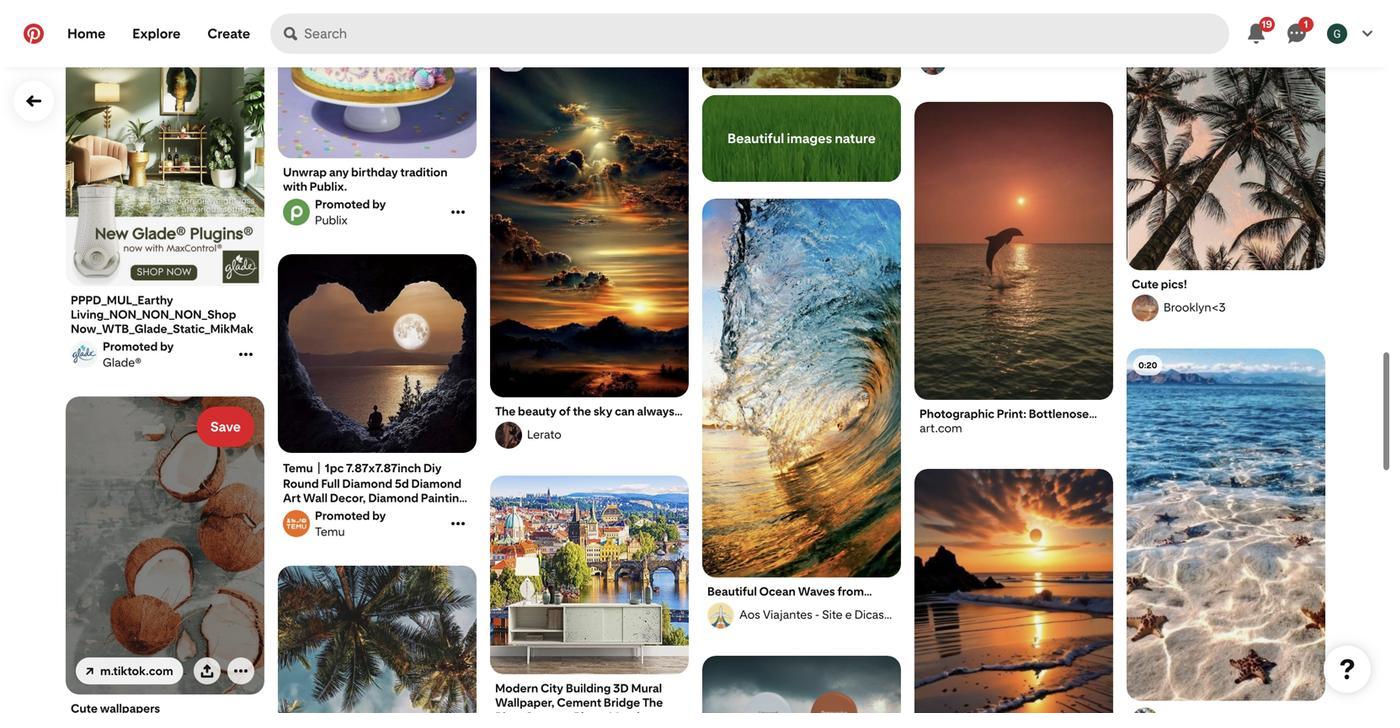 Task type: locate. For each thing, give the bounding box(es) containing it.
dial up or dial down your fragrance experience to perfectly fit your room. from a giant studio to a tiny home, customize any room's fragrance experience with new maxcontrol only in glade plugins®. image
[[66, 0, 264, 286]]

pppd_mul_earthy living_non_non_non_shop now_wtb_glade_static_mikmak
[[71, 293, 254, 336]]

beautiful images nature link
[[702, 95, 901, 182]]

unwrap any birthday tradition with publix. link
[[283, 165, 472, 194]]

publix.
[[310, 179, 347, 194]]

beautiful
[[725, 37, 781, 53], [728, 131, 784, 147]]

publix
[[315, 213, 348, 227]]

suzanne christopher
[[952, 53, 1066, 68]]

nature
[[784, 37, 825, 53], [835, 131, 876, 147]]

with
[[283, 179, 307, 194]]

0 horizontal spatial nature
[[784, 37, 825, 53]]

1 vertical spatial nature
[[835, 131, 876, 147]]

save button
[[197, 407, 254, 447]]

0 vertical spatial nature
[[784, 37, 825, 53]]

beautiful for beautiful nature pictures
[[725, 37, 781, 53]]

christopher
[[1001, 53, 1066, 68]]

this contains an image of: image
[[1127, 349, 1326, 702], [915, 469, 1113, 713]]

suzanne christopher link
[[917, 48, 1111, 75]]

beautiful nature pictures
[[725, 37, 879, 53]]

0 vertical spatial beautiful
[[725, 37, 781, 53]]

nature left the pictures
[[784, 37, 825, 53]]

cute pics! link
[[1132, 277, 1321, 291]]

explore
[[132, 26, 181, 42]]

home
[[67, 26, 106, 42]]

m.tiktok.com
[[100, 664, 173, 678]]

link image
[[86, 668, 93, 675]]

faster shipping. better service image
[[278, 254, 477, 453]]

1 vertical spatial beautiful
[[728, 131, 784, 147]]

brooklyn<3 link
[[1129, 295, 1323, 322]]

m.tiktok.com link
[[76, 658, 183, 686]]

create
[[208, 26, 250, 42]]

this contains an image of: cute wallpapers image
[[66, 397, 264, 695]]

0 horizontal spatial this contains an image of: image
[[915, 469, 1113, 713]]

there's a palette for every aesthetic. order a peel & stick sample in your favorite color to see how it looks in your space. #sherwinwilliams #paint #painting #diy #renovation #decor #interiordesign #colorpalette #scandinavian #scandinavianstyle #scandinavianaesthetic #scandi image
[[702, 656, 901, 713]]

temu link
[[280, 509, 447, 539]]

1 horizontal spatial this contains an image of: image
[[1127, 349, 1326, 702]]

pics!
[[1161, 277, 1188, 291]]

photographic print: bottlenose dolphins, caribbean sea, near roatan, honduras by stuart westmorland : 36x24in image
[[915, 102, 1113, 400]]

nature right images
[[835, 131, 876, 147]]

greg robinson image
[[1327, 24, 1348, 44]]

19 button
[[1236, 13, 1277, 54]]

this contains: modern city building 3d mural wallpaper, cement bridge the river scenery photo mural wallpapers, mural hd photo for living room tv sofa bedroom 169" by 118" image
[[490, 476, 689, 675]]

Search text field
[[304, 13, 1230, 54]]



Task type: vqa. For each thing, say whether or not it's contained in the screenshot.
Temu
yes



Task type: describe. For each thing, give the bounding box(es) containing it.
tradition
[[400, 165, 448, 179]]

cute pics!
[[1132, 277, 1188, 291]]

follow to see more of this kind of stuff! image
[[1127, 0, 1326, 271]]

pictures
[[827, 37, 879, 53]]

living_non_non_non_shop
[[71, 307, 236, 322]]

any
[[329, 165, 349, 179]]

art.com
[[920, 421, 962, 435]]

beautiful for beautiful images nature
[[728, 131, 784, 147]]

unwrap any birthday tradition with publix.
[[283, 165, 448, 194]]

this contains an image of: the beauty of the sky can always lighten up your day😊😊😊 image
[[490, 45, 689, 398]]

brooklyn<3
[[1164, 300, 1226, 315]]

glade®
[[103, 355, 141, 370]]

home link
[[54, 13, 119, 54]]

1 horizontal spatial nature
[[835, 131, 876, 147]]

pppd_mul_earthy
[[71, 293, 173, 307]]

this contains an image of: beautiful ocean waves from incredible perspectives image
[[702, 199, 901, 578]]

create link
[[194, 13, 264, 54]]

this contains an image of: clark little photography - hawaii - 2-22-21 image
[[915, 0, 1113, 24]]

save
[[210, 419, 241, 435]]

1
[[1304, 18, 1308, 30]]

lerato
[[527, 428, 562, 442]]

explore link
[[119, 13, 194, 54]]

art.com link
[[920, 421, 1108, 435]]

beautiful images nature
[[728, 131, 876, 147]]

search icon image
[[284, 27, 297, 40]]

unwrap
[[283, 165, 327, 179]]

this contains an image of: trees image
[[278, 566, 477, 713]]

suzanne
[[952, 53, 998, 68]]

beautiful nature pictures link
[[702, 2, 901, 88]]

1 button
[[1277, 13, 1317, 54]]

pppd_mul_earthy living_non_non_non_shop now_wtb_glade_static_mikmak link
[[71, 293, 259, 336]]

publix link
[[280, 197, 447, 227]]

lerato link
[[493, 422, 686, 449]]

glade® link
[[68, 339, 235, 370]]

temu
[[315, 525, 345, 539]]

images
[[787, 131, 832, 147]]

birthday
[[351, 165, 398, 179]]

cute
[[1132, 277, 1159, 291]]

19
[[1262, 18, 1273, 30]]

now_wtb_glade_static_mikmak
[[71, 322, 254, 336]]



